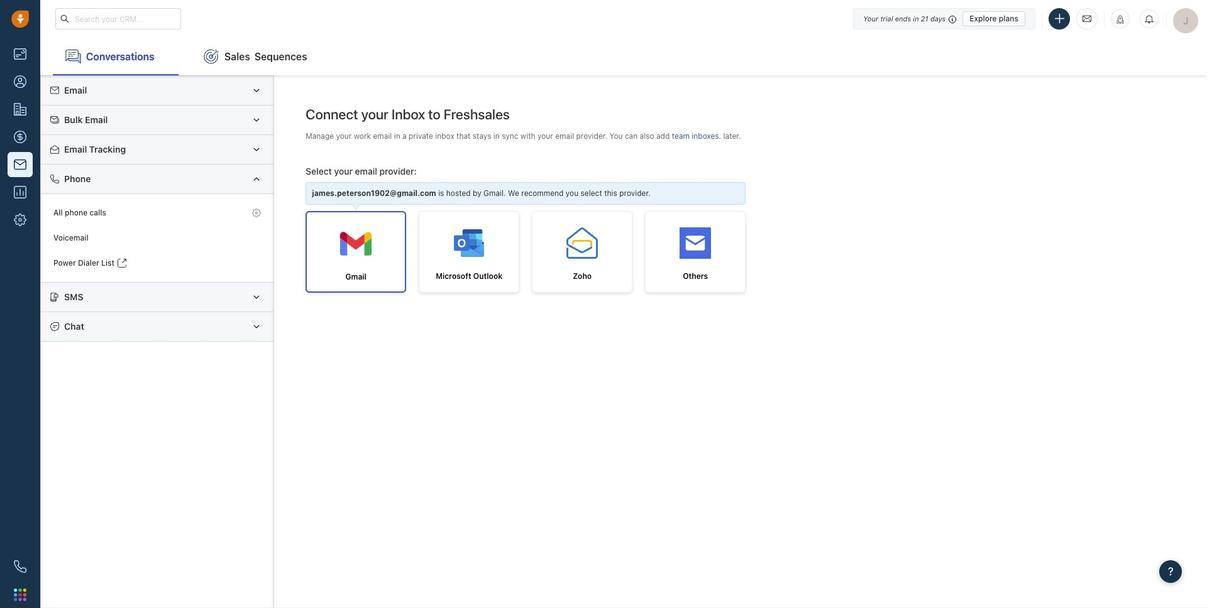 Task type: vqa. For each thing, say whether or not it's contained in the screenshot.
top Inc
no



Task type: describe. For each thing, give the bounding box(es) containing it.
to
[[429, 106, 441, 123]]

days
[[931, 14, 946, 22]]

is
[[439, 189, 444, 198]]

zoho
[[573, 272, 592, 281]]

you
[[610, 131, 623, 141]]

james.peterson1902@gmail.com is hosted by gmail. we recommend you select this provider.
[[312, 189, 651, 198]]

phone
[[64, 174, 91, 184]]

21
[[922, 14, 929, 22]]

explore
[[970, 14, 997, 23]]

sms
[[64, 292, 83, 303]]

manage your work email in a private inbox that stays in sync with your email provider. you can also add team inboxes. later.
[[306, 131, 742, 141]]

email for email tracking
[[64, 144, 87, 155]]

inbox
[[436, 131, 455, 141]]

voicemail link
[[47, 226, 267, 251]]

hosted
[[447, 189, 471, 198]]

explore plans link
[[963, 11, 1026, 26]]

ends
[[896, 14, 912, 22]]

outlook
[[474, 272, 503, 281]]

email for email
[[64, 85, 87, 96]]

1 vertical spatial email
[[85, 114, 108, 125]]

we
[[508, 189, 520, 198]]

power dialer list link
[[47, 251, 267, 276]]

microsoft
[[436, 272, 472, 281]]

freshworks switcher image
[[14, 589, 26, 602]]

your
[[864, 14, 879, 22]]

email image
[[1083, 13, 1092, 24]]

phone
[[65, 208, 88, 218]]

others
[[683, 272, 708, 281]]

1 horizontal spatial provider.
[[620, 189, 651, 198]]

with
[[521, 131, 536, 141]]

your for to
[[361, 106, 389, 123]]

calls
[[90, 208, 106, 218]]

2 horizontal spatial in
[[914, 14, 920, 22]]

gmail link
[[306, 212, 407, 293]]

power dialer list
[[53, 259, 115, 268]]

your for provider:
[[334, 166, 353, 177]]

bulk email
[[64, 114, 108, 125]]

inbox
[[392, 106, 425, 123]]

1 horizontal spatial in
[[494, 131, 500, 141]]

0 vertical spatial provider.
[[577, 131, 608, 141]]

select
[[581, 189, 603, 198]]

all
[[53, 208, 63, 218]]

team
[[672, 131, 690, 141]]

sales sequences link
[[191, 38, 320, 75]]



Task type: locate. For each thing, give the bounding box(es) containing it.
bulk
[[64, 114, 83, 125]]

email right 'bulk'
[[85, 114, 108, 125]]

manage
[[306, 131, 334, 141]]

list
[[101, 259, 115, 268]]

private
[[409, 131, 433, 141]]

select your email provider:
[[306, 166, 417, 177]]

provider.
[[577, 131, 608, 141], [620, 189, 651, 198]]

your right select
[[334, 166, 353, 177]]

sync
[[502, 131, 519, 141]]

plans
[[1000, 14, 1019, 23]]

email right with
[[556, 131, 574, 141]]

team inboxes. link
[[672, 131, 724, 141]]

email right work
[[373, 131, 392, 141]]

tab list
[[40, 38, 1208, 75]]

your
[[361, 106, 389, 123], [336, 131, 352, 141], [538, 131, 554, 141], [334, 166, 353, 177]]

dialer
[[78, 259, 99, 268]]

provider. right this
[[620, 189, 651, 198]]

recommend
[[522, 189, 564, 198]]

this
[[605, 189, 618, 198]]

email up phone
[[64, 144, 87, 155]]

0 horizontal spatial in
[[394, 131, 401, 141]]

inboxes.
[[692, 131, 722, 141]]

email
[[64, 85, 87, 96], [85, 114, 108, 125], [64, 144, 87, 155]]

freshsales
[[444, 106, 510, 123]]

power
[[53, 259, 76, 268]]

tab list containing conversations
[[40, 38, 1208, 75]]

stays
[[473, 131, 492, 141]]

your left work
[[336, 131, 352, 141]]

james.peterson1902@gmail.com
[[312, 189, 436, 198]]

all phone calls link
[[47, 201, 267, 226]]

in left a
[[394, 131, 401, 141]]

your for email
[[336, 131, 352, 141]]

others link
[[646, 212, 746, 293]]

your trial ends in 21 days
[[864, 14, 946, 22]]

you
[[566, 189, 579, 198]]

email up 'bulk'
[[64, 85, 87, 96]]

in
[[914, 14, 920, 22], [394, 131, 401, 141], [494, 131, 500, 141]]

gmail
[[346, 273, 367, 282]]

email up james.peterson1902@gmail.com
[[355, 166, 377, 177]]

by
[[473, 189, 482, 198]]

connect
[[306, 106, 358, 123]]

that
[[457, 131, 471, 141]]

conversations link
[[53, 38, 179, 75]]

Search your CRM... text field
[[55, 8, 181, 30]]

microsoft outlook
[[436, 272, 503, 281]]

in left 21
[[914, 14, 920, 22]]

connect your inbox to freshsales
[[306, 106, 510, 123]]

phone image
[[14, 561, 26, 574]]

email tracking
[[64, 144, 126, 155]]

0 horizontal spatial provider.
[[577, 131, 608, 141]]

2 vertical spatial email
[[64, 144, 87, 155]]

sales
[[225, 51, 250, 62]]

voicemail
[[53, 234, 89, 243]]

provider. left you
[[577, 131, 608, 141]]

a
[[403, 131, 407, 141]]

in left sync
[[494, 131, 500, 141]]

explore plans
[[970, 14, 1019, 23]]

all phone calls
[[53, 208, 106, 218]]

add
[[657, 131, 670, 141]]

select
[[306, 166, 332, 177]]

gmail.
[[484, 189, 506, 198]]

email
[[373, 131, 392, 141], [556, 131, 574, 141], [355, 166, 377, 177]]

1 vertical spatial provider.
[[620, 189, 651, 198]]

sales sequences
[[225, 51, 307, 62]]

can
[[625, 131, 638, 141]]

conversations
[[86, 51, 155, 62]]

your up work
[[361, 106, 389, 123]]

zoho link
[[532, 212, 633, 293]]

sequences
[[255, 51, 307, 62]]

work
[[354, 131, 371, 141]]

also
[[640, 131, 655, 141]]

phone element
[[8, 555, 33, 580]]

trial
[[881, 14, 894, 22]]

microsoft outlook link
[[419, 212, 520, 293]]

later.
[[724, 131, 742, 141]]

tracking
[[89, 144, 126, 155]]

0 vertical spatial email
[[64, 85, 87, 96]]

your right with
[[538, 131, 554, 141]]

provider:
[[380, 166, 417, 177]]

chat
[[64, 321, 84, 332]]



